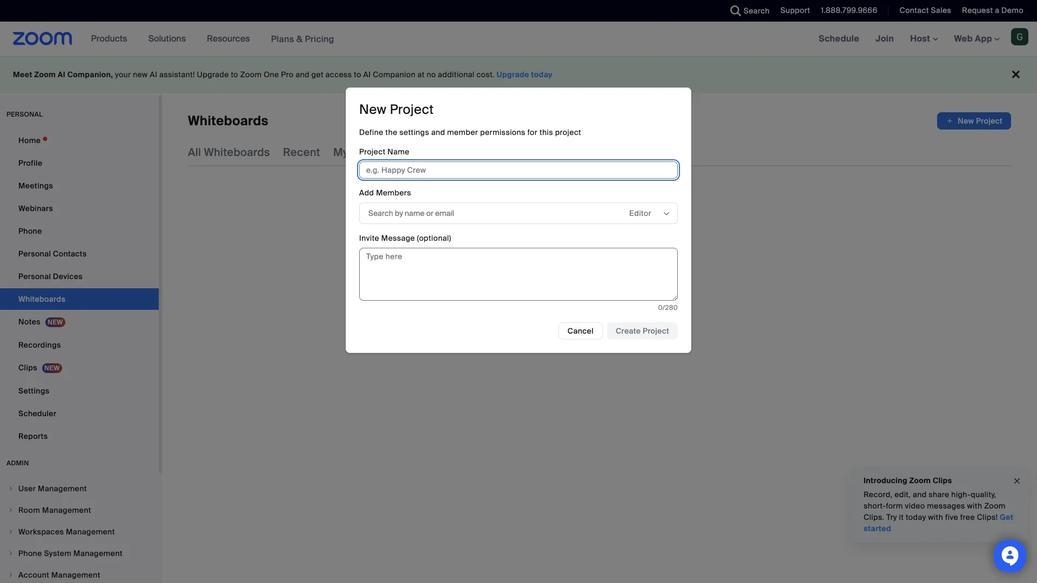 Task type: locate. For each thing, give the bounding box(es) containing it.
five
[[945, 513, 958, 522]]

personal contacts link
[[0, 243, 159, 265]]

personal devices
[[18, 272, 83, 281]]

schedule link
[[811, 22, 868, 56]]

project right this
[[555, 127, 581, 137]]

0 vertical spatial clips
[[18, 363, 37, 373]]

2 vertical spatial and
[[913, 490, 927, 500]]

2 personal from the top
[[18, 272, 51, 281]]

all whiteboards
[[188, 145, 270, 159]]

0 vertical spatial create
[[524, 240, 567, 257]]

and inside new project dialog
[[431, 127, 445, 137]]

1 horizontal spatial upgrade
[[497, 70, 529, 79]]

additional
[[438, 70, 475, 79]]

0 horizontal spatial new project
[[359, 101, 434, 118]]

1 horizontal spatial today
[[906, 513, 926, 522]]

whiteboards down the
[[351, 145, 417, 159]]

ai right new
[[150, 70, 157, 79]]

new up define
[[359, 101, 387, 118]]

project down 0/280
[[643, 326, 669, 336]]

new project inside button
[[958, 116, 1003, 126]]

and inside meet zoom ai companion, footer
[[296, 70, 309, 79]]

0 horizontal spatial to
[[231, 70, 238, 79]]

your left first
[[570, 240, 598, 257]]

support
[[781, 5, 810, 15]]

plans
[[271, 33, 294, 45]]

personal down phone
[[18, 249, 51, 259]]

project right add 'image'
[[976, 116, 1003, 126]]

0 horizontal spatial create
[[524, 240, 567, 257]]

today inside meet zoom ai companion, footer
[[531, 70, 553, 79]]

meetings
[[18, 181, 53, 191]]

0 horizontal spatial clips
[[18, 363, 37, 373]]

request a demo
[[962, 5, 1024, 15]]

profile
[[18, 158, 42, 168]]

0 horizontal spatial project
[[555, 127, 581, 137]]

whiteboards inside application
[[188, 112, 268, 129]]

upgrade today link
[[497, 70, 553, 79]]

personal for personal devices
[[18, 272, 51, 281]]

2 horizontal spatial ai
[[363, 70, 371, 79]]

create
[[524, 240, 567, 257], [616, 326, 641, 336]]

clips up share
[[933, 476, 952, 486]]

with up free on the right of page
[[967, 501, 982, 511]]

personal
[[6, 110, 43, 119]]

with down messages
[[928, 513, 943, 522]]

2 horizontal spatial and
[[913, 490, 927, 500]]

record,
[[864, 490, 893, 500]]

1 vertical spatial with
[[967, 501, 982, 511]]

phone link
[[0, 220, 159, 242]]

1 vertical spatial clips
[[933, 476, 952, 486]]

0 horizontal spatial upgrade
[[197, 70, 229, 79]]

0 horizontal spatial with
[[471, 145, 492, 159]]

1 vertical spatial create
[[616, 326, 641, 336]]

whiteboards application
[[188, 112, 1011, 130]]

notes
[[18, 317, 41, 327]]

1 horizontal spatial to
[[354, 70, 361, 79]]

whiteboards up the all whiteboards
[[188, 112, 268, 129]]

1 horizontal spatial and
[[431, 127, 445, 137]]

companion,
[[67, 70, 113, 79]]

zoom left one
[[240, 70, 262, 79]]

create inside button
[[616, 326, 641, 336]]

new project inside dialog
[[359, 101, 434, 118]]

0 horizontal spatial today
[[531, 70, 553, 79]]

join link
[[868, 22, 902, 56]]

1 horizontal spatial ai
[[150, 70, 157, 79]]

create project
[[616, 326, 669, 336]]

new project up the
[[359, 101, 434, 118]]

and inside record, edit, and share high-quality, short-form video messages with zoom clips. try it today with five free clips!
[[913, 490, 927, 500]]

with
[[471, 145, 492, 159], [967, 501, 982, 511], [928, 513, 943, 522]]

personal for personal contacts
[[18, 249, 51, 259]]

contact sales link
[[892, 0, 954, 22], [900, 5, 951, 15]]

0 vertical spatial with
[[471, 145, 492, 159]]

support link
[[772, 0, 813, 22], [781, 5, 810, 15]]

get
[[1000, 513, 1014, 522]]

plans & pricing
[[271, 33, 334, 45]]

project down editor popup button
[[630, 240, 675, 257]]

introducing
[[864, 476, 907, 486]]

add image
[[946, 116, 954, 126]]

with left the me
[[471, 145, 492, 159]]

upgrade right cost.
[[497, 70, 529, 79]]

1 horizontal spatial create
[[616, 326, 641, 336]]

video
[[905, 501, 925, 511]]

scheduler link
[[0, 403, 159, 425]]

define
[[359, 127, 383, 137]]

0 horizontal spatial new
[[359, 101, 387, 118]]

0 vertical spatial project
[[555, 127, 581, 137]]

and up video
[[913, 490, 927, 500]]

your left new
[[115, 70, 131, 79]]

1 vertical spatial project
[[630, 240, 675, 257]]

1 vertical spatial today
[[906, 513, 926, 522]]

my whiteboards
[[333, 145, 417, 159]]

notes link
[[0, 311, 159, 333]]

personal down the "personal contacts"
[[18, 272, 51, 281]]

3 ai from the left
[[363, 70, 371, 79]]

project down define
[[359, 147, 385, 157]]

zoom right meet on the top of page
[[34, 70, 56, 79]]

editor button
[[629, 205, 662, 221]]

access
[[326, 70, 352, 79]]

1 vertical spatial personal
[[18, 272, 51, 281]]

the
[[385, 127, 397, 137]]

schedule
[[819, 33, 859, 44]]

define the settings and member permissions for this project
[[359, 127, 581, 137]]

1 horizontal spatial new project
[[958, 116, 1003, 126]]

0 vertical spatial and
[[296, 70, 309, 79]]

contacts
[[53, 249, 87, 259]]

1 vertical spatial and
[[431, 127, 445, 137]]

whiteboards right all
[[204, 145, 270, 159]]

plans & pricing link
[[271, 33, 334, 45], [271, 33, 334, 45]]

new project right add 'image'
[[958, 116, 1003, 126]]

zoom logo image
[[13, 32, 72, 45]]

(optional)
[[417, 233, 451, 243]]

meet zoom ai companion, your new ai assistant! upgrade to zoom one pro and get access to ai companion at no additional cost. upgrade today
[[13, 70, 553, 79]]

ai
[[58, 70, 65, 79], [150, 70, 157, 79], [363, 70, 371, 79]]

new project
[[359, 101, 434, 118], [958, 116, 1003, 126]]

permissions
[[480, 127, 526, 137]]

join
[[876, 33, 894, 44]]

clips up settings
[[18, 363, 37, 373]]

your inside meet zoom ai companion, footer
[[115, 70, 131, 79]]

new
[[133, 70, 148, 79]]

banner
[[0, 22, 1037, 57]]

0 horizontal spatial and
[[296, 70, 309, 79]]

request
[[962, 5, 993, 15]]

ai left companion,
[[58, 70, 65, 79]]

trash
[[576, 145, 604, 159]]

sales
[[931, 5, 951, 15]]

1 vertical spatial your
[[570, 240, 598, 257]]

free
[[960, 513, 975, 522]]

to
[[231, 70, 238, 79], [354, 70, 361, 79]]

1 horizontal spatial with
[[928, 513, 943, 522]]

product information navigation
[[83, 22, 342, 57]]

zoom up clips!
[[984, 501, 1006, 511]]

and
[[296, 70, 309, 79], [431, 127, 445, 137], [913, 490, 927, 500]]

to right access
[[354, 70, 361, 79]]

personal contacts
[[18, 249, 87, 259]]

1 horizontal spatial project
[[630, 240, 675, 257]]

message
[[381, 233, 415, 243]]

1.888.799.9666 button
[[813, 0, 880, 22], [821, 5, 877, 15]]

&
[[296, 33, 303, 45]]

1 horizontal spatial new
[[958, 116, 974, 126]]

2 upgrade from the left
[[497, 70, 529, 79]]

and up shared
[[431, 127, 445, 137]]

project
[[555, 127, 581, 137], [630, 240, 675, 257]]

form
[[886, 501, 903, 511]]

and left get on the left top of page
[[296, 70, 309, 79]]

upgrade down product information navigation
[[197, 70, 229, 79]]

project inside button
[[976, 116, 1003, 126]]

new right add 'image'
[[958, 116, 974, 126]]

home
[[18, 136, 41, 145]]

0 vertical spatial today
[[531, 70, 553, 79]]

personal
[[18, 249, 51, 259], [18, 272, 51, 281]]

to left one
[[231, 70, 238, 79]]

ai left companion
[[363, 70, 371, 79]]

request a demo link
[[954, 0, 1037, 22], [962, 5, 1024, 15]]

create for create project
[[616, 326, 641, 336]]

with inside tabs of all whiteboard page tab list
[[471, 145, 492, 159]]

0 horizontal spatial your
[[115, 70, 131, 79]]

0 vertical spatial your
[[115, 70, 131, 79]]

cancel
[[568, 326, 594, 336]]

contact sales link up join
[[892, 0, 954, 22]]

clips
[[18, 363, 37, 373], [933, 476, 952, 486]]

0 horizontal spatial ai
[[58, 70, 65, 79]]

0 vertical spatial personal
[[18, 249, 51, 259]]

project
[[390, 101, 434, 118], [976, 116, 1003, 126], [359, 147, 385, 157], [643, 326, 669, 336]]

1 personal from the top
[[18, 249, 51, 259]]

personal devices link
[[0, 266, 159, 287]]



Task type: vqa. For each thing, say whether or not it's contained in the screenshot.
"timer" icon
no



Task type: describe. For each thing, give the bounding box(es) containing it.
tabs of all whiteboard page tab list
[[188, 138, 660, 166]]

project up settings at top left
[[390, 101, 434, 118]]

add members
[[359, 188, 411, 198]]

quality,
[[971, 490, 996, 500]]

webinars
[[18, 204, 53, 213]]

me
[[495, 145, 511, 159]]

scheduler
[[18, 409, 56, 419]]

zoom up 'edit,'
[[909, 476, 931, 486]]

all
[[188, 145, 201, 159]]

high-
[[951, 490, 971, 500]]

new project dialog
[[346, 88, 691, 353]]

settings link
[[0, 380, 159, 402]]

project inside button
[[643, 326, 669, 336]]

started
[[864, 524, 891, 534]]

admin
[[6, 459, 29, 468]]

get
[[311, 70, 324, 79]]

reports link
[[0, 426, 159, 447]]

pricing
[[305, 33, 334, 45]]

settings
[[399, 127, 429, 137]]

projects
[[617, 145, 660, 159]]

shared with me
[[430, 145, 511, 159]]

Search by name or email,Search by name or email text field
[[368, 205, 607, 221]]

today inside record, edit, and share high-quality, short-form video messages with zoom clips. try it today with five free clips!
[[906, 513, 926, 522]]

introducing zoom clips
[[864, 476, 952, 486]]

close image
[[1013, 475, 1021, 487]]

devices
[[53, 272, 83, 281]]

record, edit, and share high-quality, short-form video messages with zoom clips. try it today with five free clips!
[[864, 490, 1006, 522]]

one
[[264, 70, 279, 79]]

editor
[[629, 209, 651, 218]]

a
[[995, 5, 1000, 15]]

meet zoom ai companion, footer
[[0, 56, 1037, 93]]

new project button
[[937, 112, 1011, 130]]

phone
[[18, 226, 42, 236]]

invite
[[359, 233, 379, 243]]

demo
[[1002, 5, 1024, 15]]

1.888.799.9666
[[821, 5, 877, 15]]

short-
[[864, 501, 886, 511]]

try
[[886, 513, 897, 522]]

for
[[528, 127, 538, 137]]

meetings navigation
[[811, 22, 1037, 57]]

clips inside clips link
[[18, 363, 37, 373]]

1 ai from the left
[[58, 70, 65, 79]]

share
[[929, 490, 949, 500]]

assistant!
[[159, 70, 195, 79]]

cost.
[[477, 70, 495, 79]]

shared
[[430, 145, 468, 159]]

recordings
[[18, 340, 61, 350]]

recordings link
[[0, 334, 159, 356]]

edit,
[[895, 490, 911, 500]]

no
[[427, 70, 436, 79]]

e.g. Happy Crew text field
[[359, 162, 678, 179]]

project inside dialog
[[555, 127, 581, 137]]

starred
[[524, 145, 563, 159]]

whiteboards for all
[[204, 145, 270, 159]]

new inside button
[[958, 116, 974, 126]]

2 to from the left
[[354, 70, 361, 79]]

home link
[[0, 130, 159, 151]]

meetings link
[[0, 175, 159, 197]]

messages
[[927, 501, 965, 511]]

reports
[[18, 432, 48, 441]]

recent
[[283, 145, 320, 159]]

invite message (optional)
[[359, 233, 451, 243]]

whiteboards for my
[[351, 145, 417, 159]]

1 upgrade from the left
[[197, 70, 229, 79]]

1 horizontal spatial clips
[[933, 476, 952, 486]]

new inside dialog
[[359, 101, 387, 118]]

it
[[899, 513, 904, 522]]

member
[[447, 127, 478, 137]]

admin menu menu
[[0, 479, 159, 583]]

meet
[[13, 70, 32, 79]]

at
[[418, 70, 425, 79]]

2 ai from the left
[[150, 70, 157, 79]]

add
[[359, 188, 374, 198]]

create your first project
[[524, 240, 675, 257]]

first
[[601, 240, 627, 257]]

zoom inside record, edit, and share high-quality, short-form video messages with zoom clips. try it today with five free clips!
[[984, 501, 1006, 511]]

contact sales
[[900, 5, 951, 15]]

contact sales link up meetings navigation
[[900, 5, 951, 15]]

my
[[333, 145, 348, 159]]

create for create your first project
[[524, 240, 567, 257]]

banner containing schedule
[[0, 22, 1037, 57]]

settings
[[18, 386, 49, 396]]

0/280
[[658, 304, 678, 312]]

clips link
[[0, 357, 159, 379]]

this
[[540, 127, 553, 137]]

contact
[[900, 5, 929, 15]]

create project button
[[607, 322, 678, 340]]

profile link
[[0, 152, 159, 174]]

pro
[[281, 70, 294, 79]]

2 horizontal spatial with
[[967, 501, 982, 511]]

webinars link
[[0, 198, 159, 219]]

1 horizontal spatial your
[[570, 240, 598, 257]]

Invite Message (optional) text field
[[359, 248, 678, 301]]

1 to from the left
[[231, 70, 238, 79]]

personal menu menu
[[0, 130, 159, 448]]

name
[[387, 147, 410, 157]]

2 vertical spatial with
[[928, 513, 943, 522]]

project name
[[359, 147, 410, 157]]

show options image
[[662, 210, 671, 218]]



